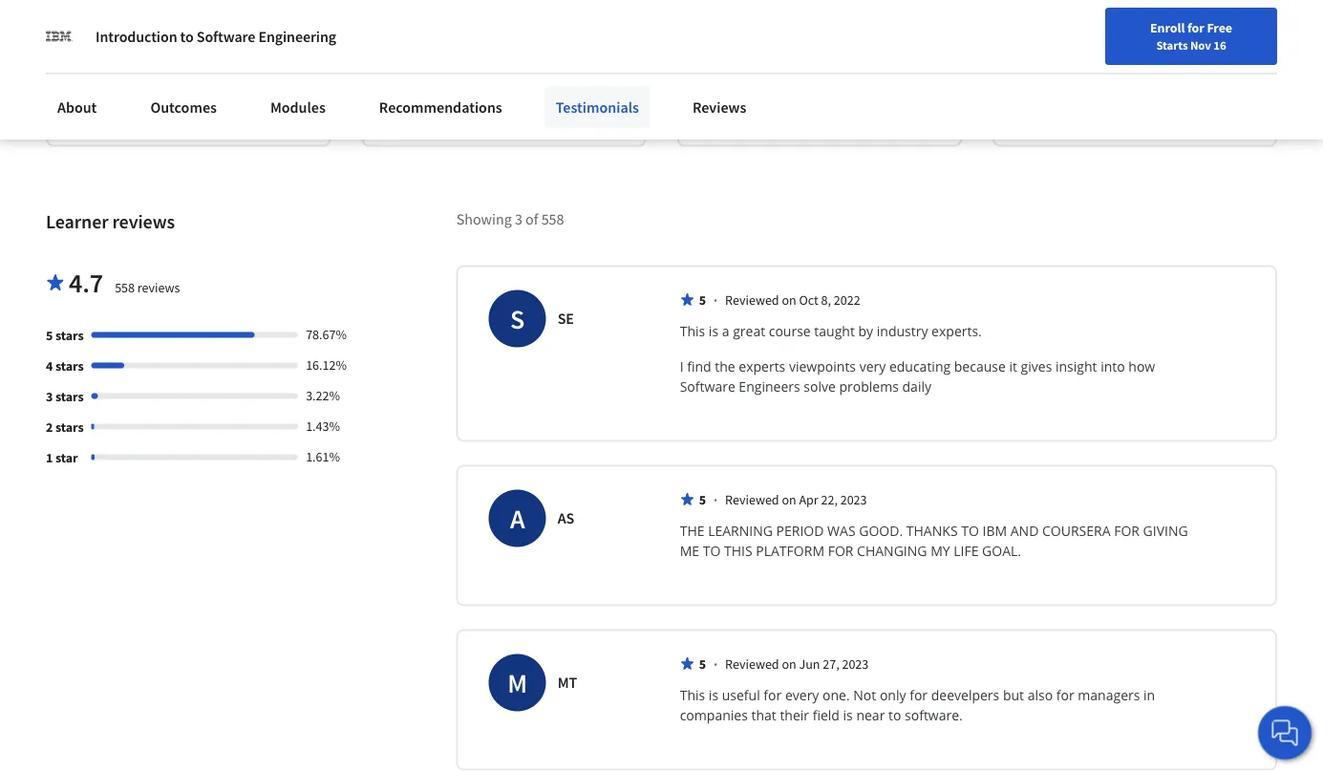 Task type: locate. For each thing, give the bounding box(es) containing it.
5 up find
[[699, 291, 706, 308]]

platform
[[756, 542, 825, 560]]

offer,
[[812, 63, 844, 82]]

courses up the been
[[185, 40, 234, 59]]

modules
[[270, 98, 326, 117]]

to up testimonials link
[[581, 63, 594, 82]]

life
[[954, 542, 979, 560]]

mt
[[558, 673, 577, 693]]

the up from
[[495, 40, 516, 59]]

an up whenever
[[235, 63, 251, 82]]

and
[[579, 40, 604, 59], [96, 63, 121, 82], [147, 109, 171, 128]]

1 vertical spatial that
[[752, 706, 777, 724]]

stars up 2 stars
[[55, 388, 84, 405]]

it left gives
[[1010, 357, 1018, 375]]

and
[[1011, 521, 1039, 540]]

1 vertical spatial at
[[1010, 63, 1023, 82]]

1 horizontal spatial to
[[962, 521, 980, 540]]

learn for has
[[173, 86, 205, 105]]

2 vertical spatial and
[[147, 109, 171, 128]]

3.22%
[[306, 387, 340, 404]]

showing 3 of 558
[[457, 210, 564, 229]]

learn inside the "learning isn't just about being better at your job: it's so much more than that. coursera allows me to learn without limits."
[[1187, 86, 1220, 105]]

1 vertical spatial to
[[703, 542, 721, 560]]

software inside i find the experts viewpoints very educating because it gives insight into how software engineers solve problems daily
[[680, 377, 736, 395]]

and inside "i directly applied the concepts and skills i learned from my courses to an exciting new project at work."
[[579, 40, 604, 59]]

introduction
[[96, 27, 177, 46]]

coursera inside the "learning isn't just about being better at your job: it's so much more than that. coursera allows me to learn without limits."
[[1043, 86, 1101, 105]]

on left jun
[[782, 655, 797, 673]]

1 horizontal spatial 3
[[515, 210, 523, 229]]

the inside the "when i need courses on topics that my university doesn't offer, coursera is one of the best places to go."
[[710, 86, 731, 105]]

to up has
[[180, 27, 194, 46]]

jun
[[800, 655, 821, 673]]

my right from
[[506, 63, 526, 82]]

learn inside "to be able to take courses at my own pace and rhythm has been an amazing experience. i can learn whenever it fits my schedule and mood."
[[173, 86, 205, 105]]

1 horizontal spatial it
[[1010, 357, 1018, 375]]

i left need at the right top
[[740, 40, 744, 59]]

coursera down topics at the right top of page
[[847, 63, 905, 82]]

2 horizontal spatial at
[[1010, 63, 1023, 82]]

1 stars from the top
[[55, 326, 84, 344]]

1 horizontal spatial 558
[[542, 210, 564, 229]]

managers
[[1079, 686, 1141, 704]]

reviews for learner reviews
[[112, 209, 175, 233]]

but
[[1004, 686, 1025, 704]]

0 vertical spatial the
[[495, 40, 516, 59]]

coursera image
[[23, 16, 144, 46]]

this for this is useful for every one. not only for deevelpers but also for managers in companies that their field is near to software.
[[680, 686, 706, 704]]

stars for 3 stars
[[55, 388, 84, 405]]

amazing
[[254, 63, 308, 82]]

i inside "to be able to take courses at my own pace and rhythm has been an amazing experience. i can learn whenever it fits my schedule and mood."
[[140, 86, 144, 105]]

reviews up 558 reviews
[[112, 209, 175, 233]]

reviewed
[[726, 291, 780, 308], [726, 491, 780, 508], [726, 655, 780, 673]]

a
[[510, 502, 525, 535]]

"when
[[694, 40, 737, 59]]

ibm image
[[46, 23, 73, 50]]

the learning period was good. thanks to ibm and coursera for giving me to this platform for changing my life goal.
[[680, 521, 1192, 560]]

chat with us image
[[1270, 718, 1301, 748]]

1 reviewed from the top
[[726, 291, 780, 308]]

1.61%
[[306, 448, 340, 465]]

at for your
[[1010, 63, 1023, 82]]

0 vertical spatial at
[[237, 40, 249, 59]]

1 horizontal spatial software
[[680, 377, 736, 395]]

at
[[237, 40, 249, 59], [1010, 63, 1023, 82], [510, 86, 523, 105]]

on up offer,
[[834, 40, 851, 59]]

stars for 2 stars
[[55, 418, 84, 435]]

my inside "i directly applied the concepts and skills i learned from my courses to an exciting new project at work."
[[506, 63, 526, 82]]

None search field
[[272, 12, 550, 50]]

reviewed up the useful
[[726, 655, 780, 673]]

3
[[515, 210, 523, 229], [46, 388, 53, 405]]

0 vertical spatial reviews
[[112, 209, 175, 233]]

2 reviewed from the top
[[726, 491, 780, 508]]

your
[[1026, 63, 1055, 82]]

at inside the "learning isn't just about being better at your job: it's so much more than that. coursera allows me to learn without limits."
[[1010, 63, 1023, 82]]

of down the university
[[694, 86, 707, 105]]

to up rhythm
[[138, 40, 151, 59]]

of right showing
[[526, 210, 539, 229]]

gives
[[1021, 357, 1053, 375]]

1 vertical spatial coursera
[[1043, 86, 1101, 105]]

to down only
[[889, 706, 902, 724]]

learn down has
[[173, 86, 205, 105]]

4
[[46, 357, 53, 374]]

0 horizontal spatial 3
[[46, 388, 53, 405]]

1 vertical spatial reviewed
[[726, 491, 780, 508]]

learner
[[46, 209, 109, 233]]

for right also
[[1057, 686, 1075, 704]]

introduction to software engineering
[[96, 27, 336, 46]]

reviewed up the great
[[726, 291, 780, 308]]

0 vertical spatial reviewed
[[726, 291, 780, 308]]

the down the university
[[710, 86, 731, 105]]

and right concepts
[[579, 40, 604, 59]]

my up one
[[925, 40, 945, 59]]

this inside this is useful for every one. not only for deevelpers but also for managers in companies that their field is near to software.
[[680, 686, 706, 704]]

2 vertical spatial reviewed
[[726, 655, 780, 673]]

for up software.
[[910, 686, 928, 704]]

on for s
[[782, 291, 797, 308]]

courses down concepts
[[529, 63, 578, 82]]

nov
[[1191, 37, 1212, 53]]

2023 for m
[[843, 655, 869, 673]]

that inside the "when i need courses on topics that my university doesn't offer, coursera is one of the best places to go."
[[896, 40, 922, 59]]

1 this from the top
[[680, 322, 706, 340]]

stars right 4
[[55, 357, 84, 374]]

better
[[1212, 40, 1251, 59]]

1 horizontal spatial at
[[510, 86, 523, 105]]

that down the useful
[[752, 706, 777, 724]]

0 vertical spatial that
[[896, 40, 922, 59]]

a
[[722, 322, 730, 340]]

for left every
[[764, 686, 782, 704]]

at left work."
[[510, 86, 523, 105]]

2023
[[841, 491, 868, 508], [843, 655, 869, 673]]

coursera
[[1043, 521, 1111, 540]]

0 horizontal spatial learn
[[173, 86, 205, 105]]

1 horizontal spatial for
[[1115, 521, 1140, 540]]

3 right showing
[[515, 210, 523, 229]]

1 vertical spatial it
[[1010, 357, 1018, 375]]

reviews link
[[681, 86, 758, 128]]

for left giving
[[1115, 521, 1140, 540]]

to right 'me'
[[703, 542, 721, 560]]

not
[[854, 686, 877, 704]]

3 reviewed from the top
[[726, 655, 780, 673]]

just
[[1106, 40, 1129, 59]]

to inside the "when i need courses on topics that my university doesn't offer, coursera is one of the best places to go."
[[809, 86, 822, 105]]

me
[[680, 542, 700, 560]]

is left 'a'
[[709, 322, 719, 340]]

an
[[235, 63, 251, 82], [597, 63, 614, 82]]

1 vertical spatial software
[[680, 377, 736, 395]]

this is useful for every one. not only for deevelpers but also for managers in companies that their field is near to software.
[[680, 686, 1159, 724]]

apr
[[800, 491, 819, 508]]

in
[[1144, 686, 1156, 704]]

i left can
[[140, 86, 144, 105]]

1 vertical spatial and
[[96, 63, 121, 82]]

27,
[[823, 655, 840, 673]]

concepts
[[519, 40, 576, 59]]

stars for 5 stars
[[55, 326, 84, 344]]

1 vertical spatial this
[[680, 686, 706, 704]]

testimonials
[[556, 98, 639, 117]]

1 an from the left
[[235, 63, 251, 82]]

0 vertical spatial it
[[274, 86, 283, 105]]

for down the was on the bottom right
[[828, 542, 854, 560]]

my
[[931, 542, 951, 560]]

0 horizontal spatial software
[[197, 27, 255, 46]]

2 this from the top
[[680, 686, 706, 704]]

to up life
[[962, 521, 980, 540]]

it inside "to be able to take courses at my own pace and rhythm has been an amazing experience. i can learn whenever it fits my schedule and mood."
[[274, 86, 283, 105]]

is up companies
[[709, 686, 719, 704]]

0 vertical spatial and
[[579, 40, 604, 59]]

1 horizontal spatial of
[[694, 86, 707, 105]]

2 vertical spatial the
[[715, 357, 736, 375]]

0 vertical spatial coursera
[[847, 63, 905, 82]]

2023 right 27,
[[843, 655, 869, 673]]

1 vertical spatial reviews
[[137, 279, 180, 296]]

0 vertical spatial software
[[197, 27, 255, 46]]

only
[[880, 686, 907, 704]]

on left 'oct'
[[782, 291, 797, 308]]

2 learn from the left
[[1187, 86, 1220, 105]]

1 horizontal spatial coursera
[[1043, 86, 1101, 105]]

"when i need courses on topics that my university doesn't offer, coursera is one of the best places to go."
[[694, 40, 945, 105]]

software down find
[[680, 377, 736, 395]]

0 vertical spatial 2023
[[841, 491, 868, 508]]

this up companies
[[680, 686, 706, 704]]

topics
[[854, 40, 893, 59]]

it left fits in the top of the page
[[274, 86, 283, 105]]

1 vertical spatial 2023
[[843, 655, 869, 673]]

courses up offer,
[[782, 40, 831, 59]]

is right "field"
[[844, 706, 853, 724]]

1 vertical spatial 558
[[115, 279, 135, 296]]

learned
[[421, 63, 470, 82]]

courses inside "to be able to take courses at my own pace and rhythm has been an amazing experience. i can learn whenever it fits my schedule and mood."
[[185, 40, 234, 59]]

at inside "to be able to take courses at my own pace and rhythm has been an amazing experience. i can learn whenever it fits my schedule and mood."
[[237, 40, 249, 59]]

stars up 4 stars in the top of the page
[[55, 326, 84, 344]]

1 learn from the left
[[173, 86, 205, 105]]

about
[[57, 98, 97, 117]]

1 vertical spatial the
[[710, 86, 731, 105]]

stars right 2
[[55, 418, 84, 435]]

0 vertical spatial 3
[[515, 210, 523, 229]]

whenever
[[208, 86, 271, 105]]

2 horizontal spatial and
[[579, 40, 604, 59]]

and up experience.
[[96, 63, 121, 82]]

solve
[[804, 377, 836, 395]]

558 right 4.7
[[115, 279, 135, 296]]

to
[[962, 521, 980, 540], [703, 542, 721, 560]]

learn
[[173, 86, 205, 105], [1187, 86, 1220, 105]]

the right find
[[715, 357, 736, 375]]

2 an from the left
[[597, 63, 614, 82]]

0 horizontal spatial it
[[274, 86, 283, 105]]

i left find
[[680, 357, 684, 375]]

to inside "to be able to take courses at my own pace and rhythm has been an amazing experience. i can learn whenever it fits my schedule and mood."
[[138, 40, 151, 59]]

to right 'me'
[[1171, 86, 1184, 105]]

stars
[[55, 326, 84, 344], [55, 357, 84, 374], [55, 388, 84, 405], [55, 418, 84, 435]]

software up the been
[[197, 27, 255, 46]]

1 horizontal spatial that
[[896, 40, 922, 59]]

2023 right '22,'
[[841, 491, 868, 508]]

at left the your
[[1010, 63, 1023, 82]]

this left 'a'
[[680, 322, 706, 340]]

on inside the "when i need courses on topics that my university doesn't offer, coursera is one of the best places to go."
[[834, 40, 851, 59]]

job:
[[1058, 63, 1082, 82]]

of inside the "when i need courses on topics that my university doesn't offer, coursera is one of the best places to go."
[[694, 86, 707, 105]]

starts
[[1157, 37, 1189, 53]]

558 right showing
[[542, 210, 564, 229]]

5 up the the
[[699, 491, 706, 508]]

1 vertical spatial of
[[526, 210, 539, 229]]

coursera down 'job:'
[[1043, 86, 1101, 105]]

5 for m
[[699, 655, 706, 673]]

this for this is a great course taught by industry experts.
[[680, 322, 706, 340]]

2 vertical spatial at
[[510, 86, 523, 105]]

0 vertical spatial this
[[680, 322, 706, 340]]

me
[[1148, 86, 1168, 105]]

reviews right 4.7
[[137, 279, 180, 296]]

showing
[[457, 210, 512, 229]]

my inside the "when i need courses on topics that my university doesn't offer, coursera is one of the best places to go."
[[925, 40, 945, 59]]

"i directly applied the concepts and skills i learned from my courses to an exciting new project at work."
[[379, 40, 614, 105]]

2 horizontal spatial courses
[[782, 40, 831, 59]]

1 horizontal spatial courses
[[529, 63, 578, 82]]

own
[[275, 40, 303, 59]]

for up "nov"
[[1188, 19, 1205, 36]]

industry
[[877, 322, 929, 340]]

2
[[46, 418, 53, 435]]

i inside the "when i need courses on topics that my university doesn't offer, coursera is one of the best places to go."
[[740, 40, 744, 59]]

my
[[252, 40, 272, 59], [925, 40, 945, 59], [506, 63, 526, 82], [63, 109, 83, 128]]

is left one
[[908, 63, 918, 82]]

2 stars from the top
[[55, 357, 84, 374]]

0 vertical spatial of
[[694, 86, 707, 105]]

0 horizontal spatial courses
[[185, 40, 234, 59]]

1 horizontal spatial and
[[147, 109, 171, 128]]

"learning isn't just about being better at your job: it's so much more than that. coursera allows me to learn without limits."
[[1010, 40, 1251, 128]]

at up whenever
[[237, 40, 249, 59]]

0 horizontal spatial at
[[237, 40, 249, 59]]

0 horizontal spatial an
[[235, 63, 251, 82]]

i find the experts viewpoints very educating because it gives insight into how software engineers solve problems daily
[[680, 357, 1159, 395]]

on left apr
[[782, 491, 797, 508]]

reviewed up learning
[[726, 491, 780, 508]]

been
[[199, 63, 231, 82]]

much
[[1125, 63, 1161, 82]]

and down can
[[147, 109, 171, 128]]

4 stars from the top
[[55, 418, 84, 435]]

i right skills
[[414, 63, 418, 82]]

rhythm
[[124, 63, 171, 82]]

0 horizontal spatial that
[[752, 706, 777, 724]]

this is a great course taught by industry experts.
[[680, 322, 982, 340]]

5 up companies
[[699, 655, 706, 673]]

that.
[[1010, 86, 1040, 105]]

1 horizontal spatial an
[[597, 63, 614, 82]]

courses inside the "when i need courses on topics that my university doesn't offer, coursera is one of the best places to go."
[[782, 40, 831, 59]]

that up one
[[896, 40, 922, 59]]

558
[[542, 210, 564, 229], [115, 279, 135, 296]]

testimonials link
[[545, 86, 651, 128]]

to inside this is useful for every one. not only for deevelpers but also for managers in companies that their field is near to software.
[[889, 706, 902, 724]]

learn down than
[[1187, 86, 1220, 105]]

menu item
[[959, 19, 1082, 81]]

1 vertical spatial for
[[828, 542, 854, 560]]

for
[[1115, 521, 1140, 540], [828, 542, 854, 560]]

3 up 2
[[46, 388, 53, 405]]

"to
[[63, 40, 85, 59]]

3 stars from the top
[[55, 388, 84, 405]]

0 horizontal spatial coursera
[[847, 63, 905, 82]]

5
[[699, 291, 706, 308], [46, 326, 53, 344], [699, 491, 706, 508], [699, 655, 706, 673]]

0 vertical spatial for
[[1115, 521, 1140, 540]]

coursera
[[847, 63, 905, 82], [1043, 86, 1101, 105]]

5 for s
[[699, 291, 706, 308]]

1 horizontal spatial learn
[[1187, 86, 1220, 105]]

viewpoints
[[789, 357, 857, 375]]

to left go."
[[809, 86, 822, 105]]

an up testimonials link
[[597, 63, 614, 82]]



Task type: describe. For each thing, give the bounding box(es) containing it.
my left own on the top of page
[[252, 40, 272, 59]]

one
[[921, 63, 945, 82]]

taught
[[815, 322, 855, 340]]

on for a
[[782, 491, 797, 508]]

0 vertical spatial 558
[[542, 210, 564, 229]]

0 horizontal spatial for
[[828, 542, 854, 560]]

without
[[1010, 109, 1060, 128]]

to inside the "learning isn't just about being better at your job: it's so much more than that. coursera allows me to learn without limits."
[[1171, 86, 1184, 105]]

giving
[[1144, 521, 1189, 540]]

courses inside "i directly applied the concepts and skills i learned from my courses to an exciting new project at work."
[[529, 63, 578, 82]]

stars for 4 stars
[[55, 357, 84, 374]]

0 horizontal spatial to
[[703, 542, 721, 560]]

ibm
[[983, 521, 1008, 540]]

about link
[[46, 86, 108, 128]]

78.67%
[[306, 326, 347, 343]]

se
[[558, 309, 574, 328]]

work."
[[526, 86, 567, 105]]

oct
[[800, 291, 819, 308]]

coursera inside the "when i need courses on topics that my university doesn't offer, coursera is one of the best places to go."
[[847, 63, 905, 82]]

educating
[[890, 357, 951, 375]]

at inside "i directly applied the concepts and skills i learned from my courses to an exciting new project at work."
[[510, 86, 523, 105]]

by
[[859, 322, 874, 340]]

deevelpers
[[932, 686, 1000, 704]]

0 horizontal spatial of
[[526, 210, 539, 229]]

show notifications image
[[1102, 24, 1125, 47]]

558 reviews
[[115, 279, 180, 296]]

reviewed for m
[[726, 655, 780, 673]]

their
[[780, 706, 810, 724]]

period
[[777, 521, 824, 540]]

on for m
[[782, 655, 797, 673]]

outcomes link
[[139, 86, 228, 128]]

the inside "i directly applied the concepts and skills i learned from my courses to an exciting new project at work."
[[495, 40, 516, 59]]

learn for more
[[1187, 86, 1220, 105]]

about
[[1133, 40, 1170, 59]]

reviewed for a
[[726, 491, 780, 508]]

university
[[694, 63, 757, 82]]

limits."
[[1063, 109, 1108, 128]]

the inside i find the experts viewpoints very educating because it gives insight into how software engineers solve problems daily
[[715, 357, 736, 375]]

2 stars
[[46, 418, 84, 435]]

5 up 4
[[46, 326, 53, 344]]

applied
[[443, 40, 492, 59]]

into
[[1101, 357, 1126, 375]]

my down experience.
[[63, 109, 83, 128]]

best
[[734, 86, 762, 105]]

find
[[687, 357, 712, 375]]

i inside i find the experts viewpoints very educating because it gives insight into how software engineers solve problems daily
[[680, 357, 684, 375]]

that inside this is useful for every one. not only for deevelpers but also for managers in companies that their field is near to software.
[[752, 706, 777, 724]]

5 for a
[[699, 491, 706, 508]]

go."
[[825, 86, 849, 105]]

very
[[860, 357, 886, 375]]

2023 for a
[[841, 491, 868, 508]]

modules link
[[259, 86, 337, 128]]

4.7
[[69, 266, 103, 299]]

has
[[174, 63, 196, 82]]

daily
[[903, 377, 932, 395]]

22,
[[822, 491, 838, 508]]

need
[[747, 40, 779, 59]]

fits
[[286, 86, 306, 105]]

3 stars
[[46, 388, 84, 405]]

software.
[[905, 706, 963, 724]]

is inside the "when i need courses on topics that my university doesn't offer, coursera is one of the best places to go."
[[908, 63, 918, 82]]

the
[[680, 521, 705, 540]]

directly
[[392, 40, 440, 59]]

0 horizontal spatial and
[[96, 63, 121, 82]]

experts
[[739, 357, 786, 375]]

reviewed for s
[[726, 291, 780, 308]]

reviews for 558 reviews
[[137, 279, 180, 296]]

an inside "i directly applied the concepts and skills i learned from my courses to an exciting new project at work."
[[597, 63, 614, 82]]

an inside "to be able to take courses at my own pace and rhythm has been an amazing experience. i can learn whenever it fits my schedule and mood."
[[235, 63, 251, 82]]

0 vertical spatial to
[[962, 521, 980, 540]]

it inside i find the experts viewpoints very educating because it gives insight into how software engineers solve problems daily
[[1010, 357, 1018, 375]]

"learning
[[1010, 40, 1072, 59]]

experience.
[[63, 86, 137, 105]]

m
[[508, 666, 528, 700]]

reviews
[[693, 98, 747, 117]]

s
[[511, 302, 525, 336]]

was
[[828, 521, 856, 540]]

this
[[725, 542, 753, 560]]

able
[[107, 40, 135, 59]]

0 horizontal spatial 558
[[115, 279, 135, 296]]

at for my
[[237, 40, 249, 59]]

exciting
[[379, 86, 429, 105]]

reviewed on apr 22, 2023
[[726, 491, 868, 508]]

1 vertical spatial 3
[[46, 388, 53, 405]]

enroll for free starts nov 16
[[1151, 19, 1233, 53]]

new
[[432, 86, 459, 105]]

as
[[558, 509, 575, 528]]

reviewed on oct 8, 2022
[[726, 291, 861, 308]]

because
[[955, 357, 1006, 375]]

5 stars
[[46, 326, 84, 344]]

every
[[786, 686, 820, 704]]

learning
[[708, 521, 773, 540]]

thanks
[[907, 521, 958, 540]]

one.
[[823, 686, 850, 704]]

more
[[1164, 63, 1198, 82]]

goal.
[[983, 542, 1022, 560]]

can
[[147, 86, 170, 105]]

schedule
[[86, 109, 144, 128]]

to inside "i directly applied the concepts and skills i learned from my courses to an exciting new project at work."
[[581, 63, 594, 82]]

i inside "i directly applied the concepts and skills i learned from my courses to an exciting new project at work."
[[414, 63, 418, 82]]

great
[[733, 322, 766, 340]]

engineering
[[258, 27, 336, 46]]

outcomes
[[150, 98, 217, 117]]

for inside enroll for free starts nov 16
[[1188, 19, 1205, 36]]

problems
[[840, 377, 899, 395]]

skills
[[379, 63, 411, 82]]

reviewed on jun 27, 2023
[[726, 655, 869, 673]]

experts.
[[932, 322, 982, 340]]



Task type: vqa. For each thing, say whether or not it's contained in the screenshot.
the device at the left of the page
no



